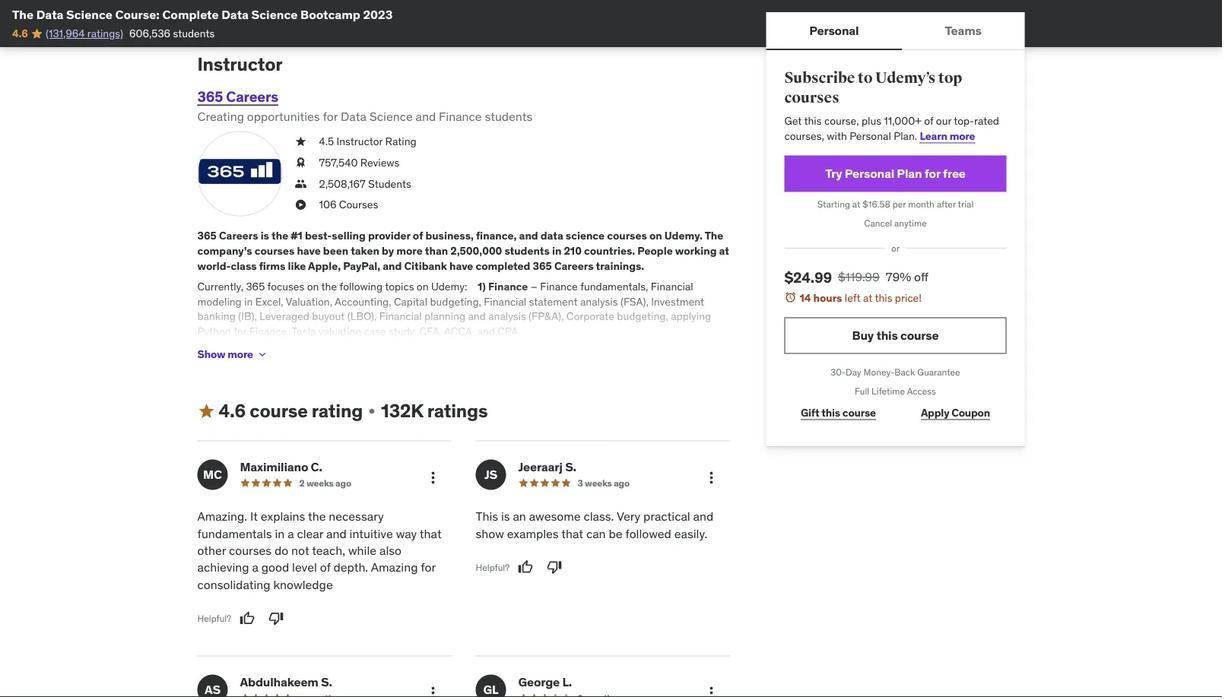 Task type: describe. For each thing, give the bounding box(es) containing it.
trial
[[958, 198, 974, 210]]

abdulhakeem
[[240, 674, 318, 690]]

apply coupon
[[921, 406, 990, 420]]

do
[[275, 543, 288, 558]]

free
[[943, 166, 966, 181]]

xsmall image for 757,540 reviews
[[295, 155, 307, 170]]

courses inside subscribe to udemy's top courses
[[784, 88, 839, 107]]

0 horizontal spatial on
[[307, 280, 319, 293]]

365 careers is the #1 best-selling provider of business, finance, and data science courses on udemy. the company's courses have been taken by more than 2,500,000 students in 210 countries. people working at world-class firms like apple, paypal, and citibank have completed 365 careers trainings.
[[197, 229, 729, 272]]

0 vertical spatial financial
[[651, 280, 693, 293]]

following
[[340, 280, 383, 293]]

finance inside 365 careers creating opportunities for data science and finance students
[[439, 109, 482, 124]]

george
[[518, 674, 560, 690]]

s. for abdulhakeem s.
[[321, 674, 332, 690]]

1 vertical spatial instructor
[[336, 135, 383, 148]]

xsmall image left 132k
[[366, 405, 378, 417]]

taken
[[351, 244, 379, 258]]

helpful? for this is an awesome class. very practical and show examples that can be followed easily.
[[476, 561, 510, 573]]

personal inside button
[[809, 22, 859, 38]]

xsmall image inside show more button
[[256, 349, 268, 361]]

more for learn more
[[949, 129, 975, 142]]

jeeraarj
[[518, 459, 563, 474]]

course for gift this course
[[842, 406, 876, 420]]

cancel
[[864, 217, 892, 229]]

show
[[197, 348, 225, 361]]

students
[[368, 177, 411, 190]]

for inside the amazing. it explains the necessary fundamentals in a clear and intuitive way that other courses do not teach, while also achieving a good level of depth. amazing for consolidating knowledge
[[421, 560, 436, 575]]

additional actions for review by abdulhakeem s. image
[[424, 684, 442, 697]]

0 vertical spatial students
[[173, 27, 215, 40]]

in inside – finance fundamentals, financial modeling in excel, valuation, accounting, capital budgeting, financial statement analysis (fsa), investment banking (ib), leveraged buyout (lbo), financial planning and analysis (fp&a), corporate budgeting, applying python for finance, tesla valuation case study, cfa, acca, and cpa
[[244, 295, 253, 308]]

udemy's
[[875, 69, 935, 87]]

rating
[[312, 400, 363, 422]]

excel,
[[255, 295, 283, 308]]

$119.99
[[838, 269, 880, 285]]

ratings)
[[87, 27, 123, 40]]

currently,
[[197, 280, 243, 293]]

xsmall image left 106
[[295, 197, 307, 212]]

gift this course
[[801, 406, 876, 420]]

anytime
[[894, 217, 927, 229]]

try personal plan for free
[[825, 166, 966, 181]]

2 vertical spatial careers
[[554, 259, 594, 272]]

knowledge
[[273, 577, 333, 592]]

way
[[396, 526, 417, 541]]

careers for 365 careers creating opportunities for data science and finance students
[[226, 87, 278, 105]]

365 careers image
[[197, 131, 282, 216]]

365 up excel,
[[246, 280, 265, 293]]

for inside – finance fundamentals, financial modeling in excel, valuation, accounting, capital budgeting, financial statement analysis (fsa), investment banking (ib), leveraged buyout (lbo), financial planning and analysis (fp&a), corporate budgeting, applying python for finance, tesla valuation case study, cfa, acca, and cpa
[[234, 324, 247, 338]]

finance,
[[476, 229, 517, 243]]

finance inside – finance fundamentals, financial modeling in excel, valuation, accounting, capital budgeting, financial statement analysis (fsa), investment banking (ib), leveraged buyout (lbo), financial planning and analysis (fp&a), corporate budgeting, applying python for finance, tesla valuation case study, cfa, acca, and cpa
[[540, 280, 578, 293]]

best-
[[305, 229, 332, 243]]

fundamentals
[[197, 526, 272, 541]]

606,536 students
[[129, 27, 215, 40]]

0 horizontal spatial financial
[[379, 310, 422, 323]]

(131,964 ratings)
[[46, 27, 123, 40]]

0 vertical spatial budgeting,
[[430, 295, 481, 308]]

ago for necessary
[[335, 477, 351, 489]]

2 vertical spatial at
[[863, 291, 872, 304]]

completed
[[476, 259, 530, 272]]

at inside starting at $16.58 per month after trial cancel anytime
[[852, 198, 860, 210]]

lifetime
[[872, 385, 905, 397]]

necessary
[[329, 509, 384, 524]]

it
[[250, 509, 258, 524]]

that inside this is an awesome class. very practical and show examples that can be followed easily.
[[561, 526, 583, 541]]

– finance fundamentals, financial modeling in excel, valuation, accounting, capital budgeting, financial statement analysis (fsa), investment banking (ib), leveraged buyout (lbo), financial planning and analysis (fp&a), corporate budgeting, applying python for finance, tesla valuation case study, cfa, acca, and cpa
[[197, 280, 711, 338]]

xsmall image for 2,508,167 students
[[295, 176, 307, 191]]

intuitive
[[349, 526, 393, 541]]

easily.
[[674, 526, 707, 541]]

in inside the amazing. it explains the necessary fundamentals in a clear and intuitive way that other courses do not teach, while also achieving a good level of depth. amazing for consolidating knowledge
[[275, 526, 285, 541]]

learn more
[[920, 129, 975, 142]]

practical
[[643, 509, 690, 524]]

by
[[382, 244, 394, 258]]

4.6 for 4.6 course rating
[[219, 400, 246, 422]]

while
[[348, 543, 376, 558]]

jeeraarj s.
[[518, 459, 576, 474]]

achieving
[[197, 560, 249, 575]]

is inside this is an awesome class. very practical and show examples that can be followed easily.
[[501, 509, 510, 524]]

0 horizontal spatial a
[[252, 560, 258, 575]]

science for data
[[251, 6, 298, 22]]

0 horizontal spatial science
[[66, 6, 112, 22]]

abdulhakeem s.
[[240, 674, 332, 690]]

not
[[291, 543, 309, 558]]

mark review by jeeraarj s. as helpful image
[[518, 560, 533, 575]]

company's
[[197, 244, 252, 258]]

757,540 reviews
[[319, 156, 399, 169]]

full
[[855, 385, 869, 397]]

investment
[[651, 295, 704, 308]]

planning
[[424, 310, 465, 323]]

30-day money-back guarantee full lifetime access
[[831, 367, 960, 397]]

banking
[[197, 310, 236, 323]]

courses inside the amazing. it explains the necessary fundamentals in a clear and intuitive way that other courses do not teach, while also achieving a good level of depth. amazing for consolidating knowledge
[[229, 543, 272, 558]]

maximiliano c.
[[240, 459, 322, 474]]

js
[[484, 467, 497, 482]]

valuation,
[[286, 295, 332, 308]]

learn more link
[[920, 129, 975, 142]]

data
[[540, 229, 563, 243]]

1 horizontal spatial finance
[[488, 280, 528, 293]]

complete
[[162, 6, 219, 22]]

mark review by maximiliano c. as unhelpful image
[[268, 611, 284, 626]]

off
[[914, 269, 928, 285]]

30-
[[831, 367, 846, 378]]

2 vertical spatial personal
[[845, 166, 894, 181]]

our
[[936, 114, 951, 128]]

132k ratings
[[381, 400, 488, 422]]

more for show more
[[227, 348, 253, 361]]

mark review by maximiliano c. as helpful image
[[240, 611, 255, 626]]

students inside 365 careers is the #1 best-selling provider of business, finance, and data science courses on udemy. the company's courses have been taken by more than 2,500,000 students in 210 countries. people working at world-class firms like apple, paypal, and citibank have completed 365 careers trainings.
[[504, 244, 550, 258]]

in inside 365 careers is the #1 best-selling provider of business, finance, and data science courses on udemy. the company's courses have been taken by more than 2,500,000 students in 210 countries. people working at world-class firms like apple, paypal, and citibank have completed 365 careers trainings.
[[552, 244, 561, 258]]

tab list containing personal
[[766, 12, 1025, 50]]

guarantee
[[917, 367, 960, 378]]

with
[[827, 129, 847, 142]]

weeks for jeeraarj s.
[[585, 477, 612, 489]]

2 weeks ago
[[299, 477, 351, 489]]

and inside the amazing. it explains the necessary fundamentals in a clear and intuitive way that other courses do not teach, while also achieving a good level of depth. amazing for consolidating knowledge
[[326, 526, 347, 541]]

4.6 course rating
[[219, 400, 363, 422]]

per
[[893, 198, 906, 210]]

this for buy this course
[[876, 328, 898, 343]]

rated
[[974, 114, 999, 128]]

applying
[[671, 310, 711, 323]]

like
[[288, 259, 306, 272]]

the for necessary
[[308, 509, 326, 524]]

4.5 instructor rating
[[319, 135, 416, 148]]

1 horizontal spatial on
[[417, 280, 429, 293]]

show
[[476, 526, 504, 541]]

of inside get this course, plus 11,000+ of our top-rated courses, with personal plan.
[[924, 114, 933, 128]]

science
[[566, 229, 605, 243]]

than
[[425, 244, 448, 258]]

365 up company's
[[197, 229, 217, 243]]

210 countries.
[[564, 244, 635, 258]]

1 vertical spatial the
[[321, 280, 337, 293]]

0 horizontal spatial the
[[12, 6, 34, 22]]

careers for 365 careers is the #1 best-selling provider of business, finance, and data science courses on udemy. the company's courses have been taken by more than 2,500,000 students in 210 countries. people working at world-class firms like apple, paypal, and citibank have completed 365 careers trainings.
[[219, 229, 258, 243]]

this for gift this course
[[822, 406, 840, 420]]

good
[[261, 560, 289, 575]]

ratings
[[427, 400, 488, 422]]

14
[[800, 291, 811, 304]]

3
[[578, 477, 583, 489]]

try
[[825, 166, 842, 181]]

alarm image
[[784, 291, 797, 303]]

0 vertical spatial instructor
[[197, 53, 282, 76]]



Task type: vqa. For each thing, say whether or not it's contained in the screenshot.
right TEACH ON UDEMY link
no



Task type: locate. For each thing, give the bounding box(es) containing it.
0 horizontal spatial instructor
[[197, 53, 282, 76]]

1 horizontal spatial helpful?
[[476, 561, 510, 573]]

to
[[858, 69, 873, 87]]

that
[[420, 526, 442, 541], [561, 526, 583, 541]]

a down explains
[[288, 526, 294, 541]]

the up "clear"
[[308, 509, 326, 524]]

and down by
[[383, 259, 402, 272]]

in up (ib),
[[244, 295, 253, 308]]

and inside this is an awesome class. very practical and show examples that can be followed easily.
[[693, 509, 713, 524]]

this up courses,
[[804, 114, 822, 128]]

1 horizontal spatial data
[[221, 6, 249, 22]]

careers up company's
[[219, 229, 258, 243]]

get
[[784, 114, 802, 128]]

personal up subscribe
[[809, 22, 859, 38]]

0 vertical spatial personal
[[809, 22, 859, 38]]

courses up 'trainings.'
[[607, 229, 647, 243]]

analysis up corporate
[[580, 295, 618, 308]]

is inside 365 careers is the #1 best-selling provider of business, finance, and data science courses on udemy. the company's courses have been taken by more than 2,500,000 students in 210 countries. people working at world-class firms like apple, paypal, and citibank have completed 365 careers trainings.
[[261, 229, 269, 243]]

in up the do
[[275, 526, 285, 541]]

mark review by jeeraarj s. as unhelpful image
[[547, 560, 562, 575]]

2 horizontal spatial science
[[369, 109, 413, 124]]

0 vertical spatial at
[[852, 198, 860, 210]]

2 horizontal spatial in
[[552, 244, 561, 258]]

this inside get this course, plus 11,000+ of our top-rated courses, with personal plan.
[[804, 114, 822, 128]]

trainings.
[[596, 259, 644, 272]]

course down full
[[842, 406, 876, 420]]

0 vertical spatial analysis
[[580, 295, 618, 308]]

1 xsmall image from the top
[[295, 155, 307, 170]]

1 horizontal spatial have
[[449, 259, 473, 272]]

budgeting, down (fsa),
[[617, 310, 668, 323]]

creating
[[197, 109, 244, 124]]

1 vertical spatial a
[[252, 560, 258, 575]]

course inside 'button'
[[900, 328, 939, 343]]

instructor up 757,540 reviews
[[336, 135, 383, 148]]

ago up necessary
[[335, 477, 351, 489]]

0 horizontal spatial at
[[719, 244, 729, 258]]

2 horizontal spatial on
[[649, 229, 662, 243]]

consolidating
[[197, 577, 270, 592]]

amazing
[[371, 560, 418, 575]]

2 vertical spatial more
[[227, 348, 253, 361]]

courses,
[[784, 129, 824, 142]]

xsmall image left 4.5
[[295, 134, 307, 149]]

financial down "1)"
[[484, 295, 526, 308]]

1 vertical spatial budgeting,
[[617, 310, 668, 323]]

data for careers
[[341, 109, 366, 124]]

0 horizontal spatial data
[[36, 6, 63, 22]]

1 horizontal spatial of
[[413, 229, 423, 243]]

helpful? left the mark review by maximiliano c. as helpful 'icon' on the bottom left
[[197, 613, 231, 624]]

course
[[900, 328, 939, 343], [250, 400, 308, 422], [842, 406, 876, 420]]

more down top- at the top right of page
[[949, 129, 975, 142]]

budgeting, down udemy:
[[430, 295, 481, 308]]

1 horizontal spatial analysis
[[580, 295, 618, 308]]

1 vertical spatial the
[[705, 229, 723, 243]]

2 horizontal spatial data
[[341, 109, 366, 124]]

day
[[846, 367, 861, 378]]

ago up very
[[614, 477, 630, 489]]

and up acca,
[[468, 310, 486, 323]]

in down data
[[552, 244, 561, 258]]

0 vertical spatial a
[[288, 526, 294, 541]]

1 vertical spatial analysis
[[488, 310, 526, 323]]

2 horizontal spatial at
[[863, 291, 872, 304]]

personal up $16.58
[[845, 166, 894, 181]]

0 vertical spatial have
[[297, 244, 321, 258]]

of right provider
[[413, 229, 423, 243]]

0 vertical spatial of
[[924, 114, 933, 128]]

case
[[364, 324, 386, 338]]

people
[[638, 244, 673, 258]]

have down best-
[[297, 244, 321, 258]]

1 horizontal spatial 4.6
[[219, 400, 246, 422]]

more inside 365 careers is the #1 best-selling provider of business, finance, and data science courses on udemy. the company's courses have been taken by more than 2,500,000 students in 210 countries. people working at world-class firms like apple, paypal, and citibank have completed 365 careers trainings.
[[396, 244, 423, 258]]

0 vertical spatial in
[[552, 244, 561, 258]]

106 courses
[[319, 198, 378, 211]]

this left price!
[[875, 291, 892, 304]]

that right way
[[420, 526, 442, 541]]

4.6 left (131,964
[[12, 27, 28, 40]]

analysis up cpa
[[488, 310, 526, 323]]

careers inside 365 careers creating opportunities for data science and finance students
[[226, 87, 278, 105]]

$16.58
[[863, 198, 890, 210]]

careers down 210 countries.
[[554, 259, 594, 272]]

s. for jeeraarj s.
[[565, 459, 576, 474]]

apple,
[[308, 259, 341, 272]]

xsmall image down finance, on the left top of the page
[[256, 349, 268, 361]]

$24.99
[[784, 268, 832, 286]]

helpful? left mark review by jeeraarj s. as helpful icon
[[476, 561, 510, 573]]

3 weeks ago
[[578, 477, 630, 489]]

365
[[197, 87, 223, 105], [197, 229, 217, 243], [533, 259, 552, 272], [246, 280, 265, 293]]

of down teach,
[[320, 560, 330, 575]]

more right show
[[227, 348, 253, 361]]

0 horizontal spatial more
[[227, 348, 253, 361]]

finance
[[439, 109, 482, 124], [488, 280, 528, 293], [540, 280, 578, 293]]

132k
[[381, 400, 423, 422]]

0 vertical spatial helpful?
[[476, 561, 510, 573]]

2 vertical spatial in
[[275, 526, 285, 541]]

at right left
[[863, 291, 872, 304]]

0 vertical spatial careers
[[226, 87, 278, 105]]

courses down subscribe
[[784, 88, 839, 107]]

amazing.
[[197, 509, 247, 524]]

1 horizontal spatial more
[[396, 244, 423, 258]]

this for get this course, plus 11,000+ of our top-rated courses, with personal plan.
[[804, 114, 822, 128]]

0 horizontal spatial is
[[261, 229, 269, 243]]

this inside the gift this course link
[[822, 406, 840, 420]]

is up firms at top
[[261, 229, 269, 243]]

science up (131,964 ratings)
[[66, 6, 112, 22]]

1 horizontal spatial is
[[501, 509, 510, 524]]

s. right jeeraarj on the bottom left of page
[[565, 459, 576, 474]]

careers up opportunities
[[226, 87, 278, 105]]

and left cpa
[[477, 324, 495, 338]]

365 up the –
[[533, 259, 552, 272]]

1 horizontal spatial financial
[[484, 295, 526, 308]]

on up people
[[649, 229, 662, 243]]

a left good
[[252, 560, 258, 575]]

365 inside 365 careers creating opportunities for data science and finance students
[[197, 87, 223, 105]]

on inside 365 careers is the #1 best-selling provider of business, finance, and data science courses on udemy. the company's courses have been taken by more than 2,500,000 students in 210 countries. people working at world-class firms like apple, paypal, and citibank have completed 365 careers trainings.
[[649, 229, 662, 243]]

valuation
[[318, 324, 361, 338]]

0 vertical spatial 4.6
[[12, 27, 28, 40]]

and left data
[[519, 229, 538, 243]]

on
[[649, 229, 662, 243], [307, 280, 319, 293], [417, 280, 429, 293]]

selling
[[332, 229, 366, 243]]

back
[[894, 367, 915, 378]]

financial up "study," in the top left of the page
[[379, 310, 422, 323]]

2 weeks from the left
[[585, 477, 612, 489]]

for inside 365 careers creating opportunities for data science and finance students
[[323, 109, 338, 124]]

2 horizontal spatial more
[[949, 129, 975, 142]]

2 horizontal spatial financial
[[651, 280, 693, 293]]

0 horizontal spatial s.
[[321, 674, 332, 690]]

of inside 365 careers is the #1 best-selling provider of business, finance, and data science courses on udemy. the company's courses have been taken by more than 2,500,000 students in 210 countries. people working at world-class firms like apple, paypal, and citibank have completed 365 careers trainings.
[[413, 229, 423, 243]]

be
[[609, 526, 622, 541]]

xsmall image
[[295, 134, 307, 149], [295, 197, 307, 212], [256, 349, 268, 361], [366, 405, 378, 417]]

top
[[938, 69, 962, 87]]

the for #1
[[272, 229, 288, 243]]

0 horizontal spatial helpful?
[[197, 613, 231, 624]]

course,
[[824, 114, 859, 128]]

0 horizontal spatial course
[[250, 400, 308, 422]]

modeling
[[197, 295, 242, 308]]

0 horizontal spatial of
[[320, 560, 330, 575]]

the inside 365 careers is the #1 best-selling provider of business, finance, and data science courses on udemy. the company's courses have been taken by more than 2,500,000 students in 210 countries. people working at world-class firms like apple, paypal, and citibank have completed 365 careers trainings.
[[272, 229, 288, 243]]

weeks down the c.
[[306, 477, 334, 489]]

1 weeks from the left
[[306, 477, 334, 489]]

1)
[[477, 280, 486, 293]]

1 vertical spatial of
[[413, 229, 423, 243]]

that inside the amazing. it explains the necessary fundamentals in a clear and intuitive way that other courses do not teach, while also achieving a good level of depth. amazing for consolidating knowledge
[[420, 526, 442, 541]]

0 vertical spatial the
[[272, 229, 288, 243]]

ago for class.
[[614, 477, 630, 489]]

1 vertical spatial financial
[[484, 295, 526, 308]]

weeks for maximiliano c.
[[306, 477, 334, 489]]

1 vertical spatial in
[[244, 295, 253, 308]]

and up 'rating'
[[416, 109, 436, 124]]

1 horizontal spatial in
[[275, 526, 285, 541]]

of left "our"
[[924, 114, 933, 128]]

this right gift
[[822, 406, 840, 420]]

at
[[852, 198, 860, 210], [719, 244, 729, 258], [863, 291, 872, 304]]

1 that from the left
[[420, 526, 442, 541]]

personal down plus
[[850, 129, 891, 142]]

106
[[319, 198, 336, 211]]

on up valuation,
[[307, 280, 319, 293]]

xsmall image
[[295, 155, 307, 170], [295, 176, 307, 191]]

can
[[586, 526, 606, 541]]

students
[[173, 27, 215, 40], [485, 109, 533, 124], [504, 244, 550, 258]]

2 that from the left
[[561, 526, 583, 541]]

1 vertical spatial at
[[719, 244, 729, 258]]

fundamentals,
[[580, 280, 648, 293]]

0 vertical spatial more
[[949, 129, 975, 142]]

hours
[[813, 291, 842, 304]]

have down 2,500,000
[[449, 259, 473, 272]]

2 vertical spatial financial
[[379, 310, 422, 323]]

starting
[[817, 198, 850, 210]]

course down price!
[[900, 328, 939, 343]]

for inside try personal plan for free link
[[924, 166, 940, 181]]

science inside 365 careers creating opportunities for data science and finance students
[[369, 109, 413, 124]]

0 horizontal spatial that
[[420, 526, 442, 541]]

more
[[949, 129, 975, 142], [396, 244, 423, 258], [227, 348, 253, 361]]

this is an awesome class. very practical and show examples that can be followed easily.
[[476, 509, 713, 541]]

0 vertical spatial xsmall image
[[295, 155, 307, 170]]

2 xsmall image from the top
[[295, 176, 307, 191]]

of
[[924, 114, 933, 128], [413, 229, 423, 243], [320, 560, 330, 575]]

after
[[937, 198, 956, 210]]

course for buy this course
[[900, 328, 939, 343]]

xsmall image left 2,508,167
[[295, 176, 307, 191]]

of inside the amazing. it explains the necessary fundamentals in a clear and intuitive way that other courses do not teach, while also achieving a good level of depth. amazing for consolidating knowledge
[[320, 560, 330, 575]]

1 vertical spatial personal
[[850, 129, 891, 142]]

buy
[[852, 328, 874, 343]]

1 vertical spatial 4.6
[[219, 400, 246, 422]]

teams button
[[902, 12, 1025, 49]]

1 horizontal spatial ago
[[614, 477, 630, 489]]

buy this course
[[852, 328, 939, 343]]

on up capital
[[417, 280, 429, 293]]

subscribe
[[784, 69, 855, 87]]

data up (131,964
[[36, 6, 63, 22]]

data up 4.5 instructor rating
[[341, 109, 366, 124]]

1 horizontal spatial science
[[251, 6, 298, 22]]

explains
[[261, 509, 305, 524]]

365 careers link
[[197, 87, 278, 105]]

1 horizontal spatial at
[[852, 198, 860, 210]]

at left $16.58
[[852, 198, 860, 210]]

capital
[[394, 295, 427, 308]]

more inside button
[[227, 348, 253, 361]]

2 vertical spatial the
[[308, 509, 326, 524]]

2 horizontal spatial of
[[924, 114, 933, 128]]

plan.
[[894, 129, 917, 142]]

0 horizontal spatial ago
[[335, 477, 351, 489]]

apply coupon button
[[904, 398, 1006, 428]]

4.6 for 4.6
[[12, 27, 28, 40]]

additional actions for review by maximiliano c. image
[[424, 469, 442, 487]]

money-
[[863, 367, 894, 378]]

science for careers
[[369, 109, 413, 124]]

1 horizontal spatial s.
[[565, 459, 576, 474]]

this right buy
[[876, 328, 898, 343]]

examples
[[507, 526, 559, 541]]

rating
[[385, 135, 416, 148]]

1 horizontal spatial that
[[561, 526, 583, 541]]

corporate
[[566, 310, 614, 323]]

1 vertical spatial s.
[[321, 674, 332, 690]]

business,
[[425, 229, 474, 243]]

finance,
[[249, 324, 289, 338]]

courses
[[339, 198, 378, 211]]

2 horizontal spatial course
[[900, 328, 939, 343]]

0 vertical spatial s.
[[565, 459, 576, 474]]

at inside 365 careers is the #1 best-selling provider of business, finance, and data science courses on udemy. the company's courses have been taken by more than 2,500,000 students in 210 countries. people working at world-class firms like apple, paypal, and citibank have completed 365 careers trainings.
[[719, 244, 729, 258]]

students inside 365 careers creating opportunities for data science and finance students
[[485, 109, 533, 124]]

at right the working
[[719, 244, 729, 258]]

this inside 'buy this course' 'button'
[[876, 328, 898, 343]]

2 vertical spatial of
[[320, 560, 330, 575]]

starting at $16.58 per month after trial cancel anytime
[[817, 198, 974, 229]]

data right complete
[[221, 6, 249, 22]]

s.
[[565, 459, 576, 474], [321, 674, 332, 690]]

helpful? for amazing. it explains the necessary fundamentals in a clear and intuitive way that other courses do not teach, while also achieving a good level of depth. amazing for consolidating knowledge
[[197, 613, 231, 624]]

access
[[907, 385, 936, 397]]

2 horizontal spatial finance
[[540, 280, 578, 293]]

xsmall image left 757,540
[[295, 155, 307, 170]]

weeks
[[306, 477, 334, 489], [585, 477, 612, 489]]

courses down fundamentals
[[229, 543, 272, 558]]

s. right the abdulhakeem
[[321, 674, 332, 690]]

1 vertical spatial is
[[501, 509, 510, 524]]

science left bootcamp
[[251, 6, 298, 22]]

4.6 right medium icon
[[219, 400, 246, 422]]

and inside 365 careers creating opportunities for data science and finance students
[[416, 109, 436, 124]]

and up easily.
[[693, 509, 713, 524]]

and up teach,
[[326, 526, 347, 541]]

for up 4.5
[[323, 109, 338, 124]]

citibank
[[404, 259, 447, 272]]

buy this course button
[[784, 317, 1006, 354]]

financial up investment
[[651, 280, 693, 293]]

2 vertical spatial students
[[504, 244, 550, 258]]

tesla
[[292, 324, 316, 338]]

1 horizontal spatial a
[[288, 526, 294, 541]]

careers
[[226, 87, 278, 105], [219, 229, 258, 243], [554, 259, 594, 272]]

data for data
[[221, 6, 249, 22]]

0 vertical spatial is
[[261, 229, 269, 243]]

2
[[299, 477, 305, 489]]

0 horizontal spatial budgeting,
[[430, 295, 481, 308]]

$24.99 $119.99 79% off
[[784, 268, 928, 286]]

–
[[531, 280, 538, 293]]

also
[[379, 543, 402, 558]]

0 horizontal spatial in
[[244, 295, 253, 308]]

0 horizontal spatial weeks
[[306, 477, 334, 489]]

month
[[908, 198, 934, 210]]

0 horizontal spatial finance
[[439, 109, 482, 124]]

(fp&a),
[[529, 310, 564, 323]]

1 vertical spatial students
[[485, 109, 533, 124]]

weeks right 3
[[585, 477, 612, 489]]

medium image
[[197, 402, 216, 421]]

personal inside get this course, plus 11,000+ of our top-rated courses, with personal plan.
[[850, 129, 891, 142]]

additional actions for review by jeeraarj s. image
[[702, 469, 721, 487]]

is left an
[[501, 509, 510, 524]]

subscribe to udemy's top courses
[[784, 69, 962, 107]]

0 horizontal spatial 4.6
[[12, 27, 28, 40]]

1 vertical spatial have
[[449, 259, 473, 272]]

the inside 365 careers is the #1 best-selling provider of business, finance, and data science courses on udemy. the company's courses have been taken by more than 2,500,000 students in 210 countries. people working at world-class firms like apple, paypal, and citibank have completed 365 careers trainings.
[[705, 229, 723, 243]]

the down the apple,
[[321, 280, 337, 293]]

depth.
[[333, 560, 368, 575]]

0 horizontal spatial analysis
[[488, 310, 526, 323]]

tab list
[[766, 12, 1025, 50]]

for left free
[[924, 166, 940, 181]]

1 vertical spatial xsmall image
[[295, 176, 307, 191]]

1 horizontal spatial budgeting,
[[617, 310, 668, 323]]

1 vertical spatial careers
[[219, 229, 258, 243]]

for down (ib),
[[234, 324, 247, 338]]

1 vertical spatial helpful?
[[197, 613, 231, 624]]

for right amazing
[[421, 560, 436, 575]]

gift this course link
[[784, 398, 892, 428]]

science up 'rating'
[[369, 109, 413, 124]]

amazing. it explains the necessary fundamentals in a clear and intuitive way that other courses do not teach, while also achieving a good level of depth. amazing for consolidating knowledge
[[197, 509, 442, 592]]

george l.
[[518, 674, 572, 690]]

cpa
[[498, 324, 518, 338]]

the inside the amazing. it explains the necessary fundamentals in a clear and intuitive way that other courses do not teach, while also achieving a good level of depth. amazing for consolidating knowledge
[[308, 509, 326, 524]]

1 ago from the left
[[335, 477, 351, 489]]

data inside 365 careers creating opportunities for data science and finance students
[[341, 109, 366, 124]]

1 horizontal spatial instructor
[[336, 135, 383, 148]]

1 horizontal spatial course
[[842, 406, 876, 420]]

2 ago from the left
[[614, 477, 630, 489]]

course up maximiliano c.
[[250, 400, 308, 422]]

courses up firms at top
[[255, 244, 294, 258]]

c.
[[311, 459, 322, 474]]

that left can
[[561, 526, 583, 541]]

more right by
[[396, 244, 423, 258]]

instructor up 365 careers link
[[197, 53, 282, 76]]

0 horizontal spatial have
[[297, 244, 321, 258]]

additional actions for review by george l. image
[[702, 684, 721, 697]]

365 up the creating
[[197, 87, 223, 105]]

the left #1 at the top left of page
[[272, 229, 288, 243]]



